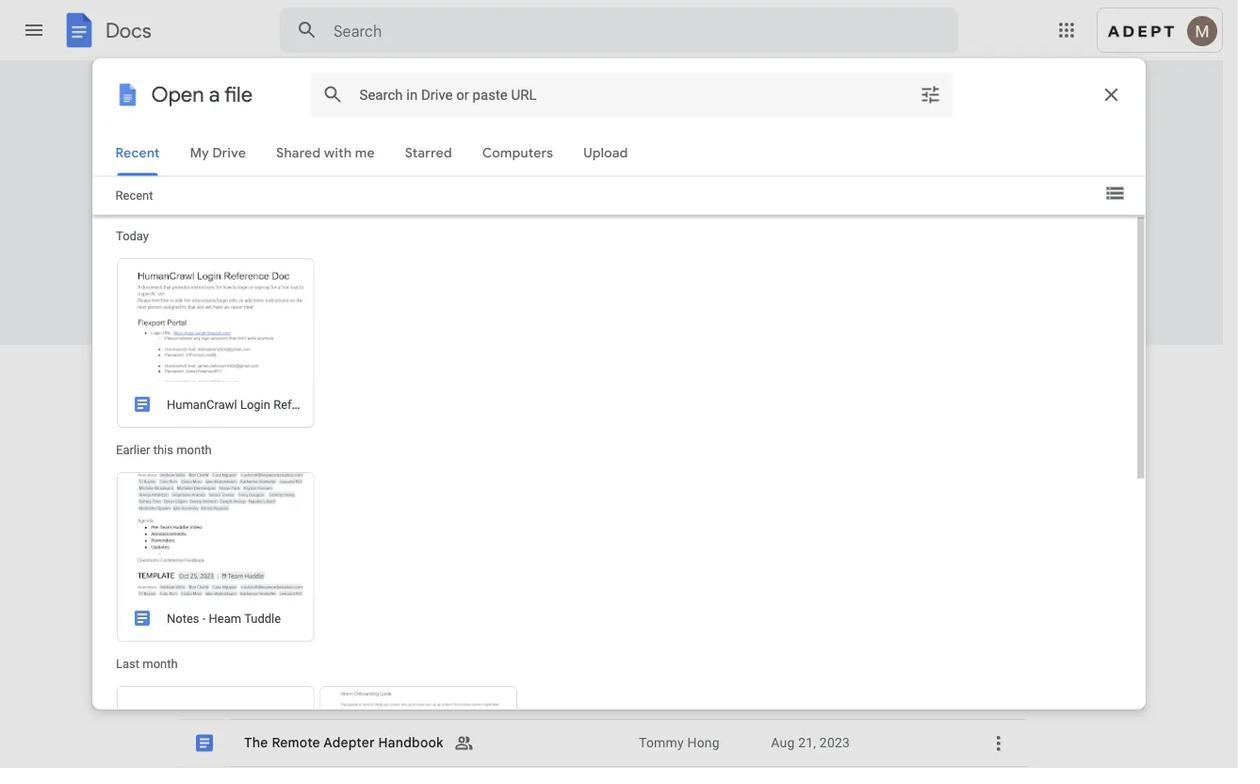 Task type: vqa. For each thing, say whether or not it's contained in the screenshot.
Doc
yes



Task type: locate. For each thing, give the bounding box(es) containing it.
template gallery button
[[812, 73, 973, 107]]

1 today from the top
[[193, 367, 236, 385]]

document right new
[[271, 81, 340, 100]]

today for 1st option
[[193, 367, 236, 385]]

intern onboarding guide 2.0
[[244, 688, 426, 704]]

previous
[[193, 481, 247, 497]]

handbook
[[378, 735, 444, 751]]

today for 'blank' list box
[[193, 374, 231, 391]]

document
[[271, 81, 340, 100], [299, 640, 363, 657]]

today inside heading
[[193, 367, 236, 385]]

2023
[[820, 735, 850, 751]]

a
[[227, 81, 235, 100]]

0 vertical spatial document
[[271, 81, 340, 100]]

2.0
[[405, 688, 426, 704]]

-
[[285, 534, 291, 550]]

doc
[[436, 427, 461, 444]]

the remote adepter handbook google docs element
[[242, 734, 628, 753]]

intern
[[244, 688, 282, 704]]

earlier
[[193, 587, 233, 604]]

humancrawl login reference doc
[[244, 427, 461, 444]]

None search field
[[280, 8, 959, 53]]

today
[[193, 367, 236, 385], [193, 374, 231, 391]]

document up 'intern onboarding guide 2.0'
[[299, 640, 363, 657]]

untitled document
[[244, 640, 363, 657]]

4 option from the left
[[755, 117, 882, 323]]

aug
[[771, 735, 795, 751]]

2 today from the top
[[193, 374, 231, 391]]

aug 21, 2023
[[771, 735, 850, 751]]

blank list box
[[182, 113, 1049, 346]]

document inside heading
[[271, 81, 340, 100]]

humancrawl login reference doc option
[[172, 413, 1026, 768]]

intern onboarding guide 2.0 google docs element
[[242, 687, 628, 705]]

gallery
[[887, 81, 931, 98]]

blank
[[186, 287, 220, 304]]

option
[[325, 117, 452, 323], [468, 117, 596, 323], [612, 117, 739, 323], [755, 117, 882, 323], [898, 117, 1025, 323]]

21,
[[798, 735, 816, 751]]

docs
[[106, 18, 151, 43]]

2 option from the left
[[468, 117, 596, 323]]

untitled document option
[[172, 626, 1026, 768]]

30
[[250, 481, 266, 497]]

1 option from the left
[[325, 117, 452, 323]]

template
[[824, 81, 883, 98]]

1 vertical spatial document
[[299, 640, 363, 657]]

new
[[239, 81, 267, 100]]



Task type: describe. For each thing, give the bounding box(es) containing it.
previous 30 days
[[193, 481, 299, 497]]

intern onboarding guide 2.0 option
[[172, 673, 1026, 768]]

notes - heam tuddle
[[244, 534, 378, 550]]

login
[[329, 427, 364, 444]]

3 option from the left
[[612, 117, 739, 323]]

the
[[244, 735, 268, 751]]

template gallery
[[824, 81, 931, 98]]

heam
[[295, 534, 332, 550]]

the remote adepter handbook
[[244, 735, 444, 751]]

guide
[[364, 688, 402, 704]]

onboarding
[[285, 688, 361, 704]]

start
[[189, 81, 223, 100]]

search image
[[288, 11, 326, 49]]

tommy
[[639, 735, 684, 751]]

start a new document heading
[[189, 60, 812, 121]]

owned by tommy hong element
[[639, 734, 756, 753]]

last opened by me aug 21, 2023 element
[[771, 734, 959, 753]]

tommy hong
[[639, 735, 720, 751]]

docs link
[[60, 11, 151, 53]]

today heading
[[178, 345, 556, 405]]

adepter
[[323, 735, 375, 751]]

the remote adepter handbook option
[[172, 720, 1026, 768]]

hong
[[688, 735, 720, 751]]

notes - heam tuddle option
[[172, 519, 1026, 768]]

document inside option
[[299, 640, 363, 657]]

notes
[[244, 534, 281, 550]]

remote
[[272, 735, 320, 751]]

5 option from the left
[[898, 117, 1025, 323]]

days
[[269, 481, 299, 497]]

humancrawl
[[244, 427, 325, 444]]

start a new document
[[189, 81, 340, 100]]

blank option
[[182, 117, 309, 318]]

earlier list box
[[172, 626, 1026, 768]]

tuddle
[[335, 534, 378, 550]]

untitled
[[244, 640, 295, 657]]

reference
[[368, 427, 433, 444]]



